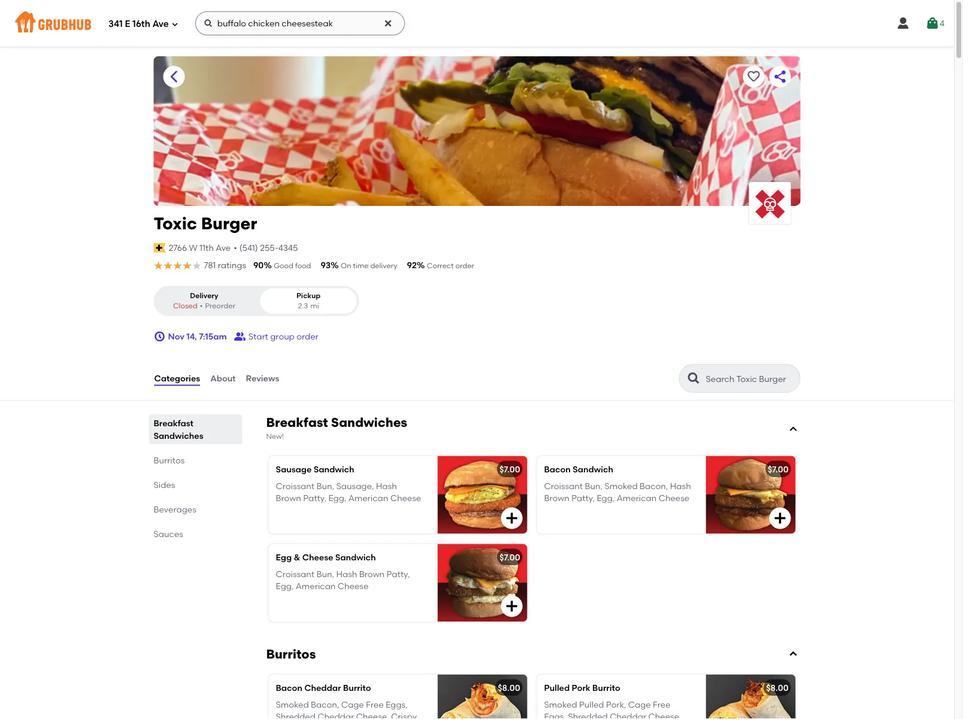 Task type: locate. For each thing, give the bounding box(es) containing it.
$7.00 for sausage sandwich
[[768, 464, 789, 475]]

burritos up sides
[[154, 456, 185, 466]]

breakfast sandwiches
[[154, 418, 203, 441]]

breakfast for breakfast sandwiches new!
[[266, 415, 328, 431]]

2.3
[[298, 302, 308, 311]]

2 horizontal spatial hash
[[671, 481, 691, 492]]

0 horizontal spatial svg image
[[154, 331, 166, 343]]

bun, down the egg & cheese sandwich
[[317, 570, 335, 580]]

ave for 341 e 16th ave
[[152, 19, 169, 29]]

sandwiches inside breakfast sandwiches tab
[[154, 431, 203, 441]]

ave for 2766 w 11th ave
[[216, 243, 231, 253]]

bun, down sausage sandwich
[[317, 481, 335, 492]]

0 vertical spatial bacon,
[[640, 481, 669, 492]]

good
[[274, 262, 294, 270]]

croissant bun, smoked bacon, hash brown patty, egg, american cheese
[[545, 481, 691, 504]]

0 horizontal spatial burritos
[[154, 456, 185, 466]]

1 horizontal spatial $8.00
[[767, 683, 789, 693]]

hash inside croissant bun, smoked bacon, hash brown patty, egg, american cheese
[[671, 481, 691, 492]]

1 horizontal spatial brown
[[359, 570, 385, 580]]

sandwich up croissant bun, hash brown patty, egg, american cheese
[[335, 553, 376, 563]]

$7.00
[[500, 464, 521, 475], [768, 464, 789, 475], [500, 553, 521, 563]]

proceed to chec button
[[859, 385, 964, 406]]

0 horizontal spatial sandwiches
[[154, 431, 203, 441]]

proceed
[[896, 390, 931, 400]]

1 horizontal spatial order
[[456, 262, 475, 270]]

bun, inside croissant bun, hash brown patty, egg, american cheese
[[317, 570, 335, 580]]

preorder
[[205, 302, 235, 311]]

2 $8.00 from the left
[[767, 683, 789, 693]]

brown inside croissant bun, sausage, hash brown patty, egg, american cheese
[[276, 494, 301, 504]]

croissant for sausage sandwich
[[545, 481, 583, 492]]

$8.00 for pulled pork burrito
[[767, 683, 789, 693]]

ave right '16th'
[[152, 19, 169, 29]]

svg image for 4
[[926, 16, 940, 31]]

bun, down bacon sandwich
[[585, 481, 603, 492]]

reviews button
[[245, 357, 280, 400]]

egg
[[276, 553, 292, 563]]

pulled pork burrito image
[[706, 675, 796, 720]]

smoked
[[605, 481, 638, 492], [276, 700, 309, 710]]

bacon, inside croissant bun, smoked bacon, hash brown patty, egg, american cheese
[[640, 481, 669, 492]]

ave inside button
[[216, 243, 231, 253]]

cheese inside croissant bun, hash brown patty, egg, american cheese
[[338, 582, 369, 592]]

sides
[[154, 480, 175, 490]]

341
[[108, 19, 123, 29]]

brown
[[276, 494, 301, 504], [545, 494, 570, 504], [359, 570, 385, 580]]

bun, inside croissant bun, sausage, hash brown patty, egg, american cheese
[[317, 481, 335, 492]]

start group order button
[[234, 326, 319, 348]]

1 vertical spatial sandwiches
[[154, 431, 203, 441]]

save this restaurant button
[[743, 66, 765, 88]]

svg image
[[926, 16, 940, 31], [154, 331, 166, 343], [505, 512, 519, 526]]

&
[[294, 553, 300, 563]]

0 horizontal spatial brown
[[276, 494, 301, 504]]

1 vertical spatial order
[[297, 332, 319, 342]]

patty, inside croissant bun, sausage, hash brown patty, egg, american cheese
[[303, 494, 327, 504]]

2 burrito from the left
[[593, 683, 621, 693]]

to
[[933, 390, 941, 400]]

brown down sausage
[[276, 494, 301, 504]]

0 horizontal spatial bacon,
[[311, 700, 339, 710]]

burritos up the bacon cheddar burrito
[[266, 647, 316, 662]]

delivery
[[371, 262, 398, 270]]

• (541) 255-4345
[[234, 243, 298, 253]]

sauces tab
[[154, 528, 238, 541]]

patty, inside croissant bun, hash brown patty, egg, american cheese
[[387, 570, 410, 580]]

brown down the egg & cheese sandwich
[[359, 570, 385, 580]]

brown down bacon sandwich
[[545, 494, 570, 504]]

1 horizontal spatial american
[[349, 494, 389, 504]]

cheese
[[391, 494, 422, 504], [659, 494, 690, 504], [302, 553, 333, 563], [338, 582, 369, 592]]

breakfast sandwiches new!
[[266, 415, 408, 441]]

• inside delivery closed • preorder
[[200, 302, 203, 311]]

Search Toxic Burger search field
[[705, 373, 797, 385]]

breakfast up burritos tab
[[154, 418, 194, 429]]

sandwich up sausage,
[[314, 464, 355, 475]]

1 vertical spatial cheddar
[[318, 712, 354, 720]]

$7.00 for breakfast sandwiches
[[500, 553, 521, 563]]

breakfast inside breakfast sandwiches
[[154, 418, 194, 429]]

cheddar up "smoked bacon, cage free eggs, shredded cheddar cheese, crisp" on the left bottom
[[305, 683, 341, 693]]

1 horizontal spatial patty,
[[387, 570, 410, 580]]

sandwich
[[314, 464, 355, 475], [573, 464, 614, 475], [335, 553, 376, 563]]

1 vertical spatial smoked
[[276, 700, 309, 710]]

breakfast up new!
[[266, 415, 328, 431]]

burrito up cage
[[343, 683, 371, 693]]

breakfast for breakfast sandwiches
[[154, 418, 194, 429]]

0 horizontal spatial ave
[[152, 19, 169, 29]]

bun, inside croissant bun, smoked bacon, hash brown patty, egg, american cheese
[[585, 481, 603, 492]]

0 vertical spatial smoked
[[605, 481, 638, 492]]

0 horizontal spatial breakfast
[[154, 418, 194, 429]]

american
[[349, 494, 389, 504], [617, 494, 657, 504], [296, 582, 336, 592]]

781 ratings
[[204, 260, 246, 271]]

burrito for bacon cheddar burrito
[[343, 683, 371, 693]]

2 horizontal spatial american
[[617, 494, 657, 504]]

0 vertical spatial bacon
[[545, 464, 571, 475]]

92
[[407, 260, 417, 271]]

burritos inside button
[[266, 647, 316, 662]]

1 vertical spatial •
[[200, 302, 203, 311]]

sandwiches for breakfast sandwiches new!
[[331, 415, 408, 431]]

food
[[295, 262, 311, 270]]

1 horizontal spatial burritos
[[266, 647, 316, 662]]

•
[[234, 243, 237, 253], [200, 302, 203, 311]]

shredded
[[276, 712, 316, 720]]

1 vertical spatial bacon
[[276, 683, 303, 693]]

smoked down bacon sandwich
[[605, 481, 638, 492]]

1 horizontal spatial egg,
[[329, 494, 347, 504]]

1 horizontal spatial sandwiches
[[331, 415, 408, 431]]

croissant down &
[[276, 570, 315, 580]]

2 horizontal spatial svg image
[[926, 16, 940, 31]]

1 $8.00 from the left
[[498, 683, 521, 693]]

bun,
[[317, 481, 335, 492], [585, 481, 603, 492], [317, 570, 335, 580]]

0 vertical spatial ave
[[152, 19, 169, 29]]

patty, inside croissant bun, smoked bacon, hash brown patty, egg, american cheese
[[572, 494, 595, 504]]

0 horizontal spatial hash
[[337, 570, 357, 580]]

brown inside croissant bun, smoked bacon, hash brown patty, egg, american cheese
[[545, 494, 570, 504]]

• down delivery
[[200, 302, 203, 311]]

american inside croissant bun, sausage, hash brown patty, egg, american cheese
[[349, 494, 389, 504]]

1 horizontal spatial ave
[[216, 243, 231, 253]]

pickup 2.3 mi
[[297, 291, 321, 311]]

90
[[254, 260, 264, 271]]

ave
[[152, 19, 169, 29], [216, 243, 231, 253]]

smoked up shredded
[[276, 700, 309, 710]]

main navigation navigation
[[0, 0, 955, 47]]

breakfast inside breakfast sandwiches new!
[[266, 415, 328, 431]]

breakfast
[[266, 415, 328, 431], [154, 418, 194, 429]]

341 e 16th ave
[[108, 19, 169, 29]]

croissant inside croissant bun, hash brown patty, egg, american cheese
[[276, 570, 315, 580]]

0 horizontal spatial •
[[200, 302, 203, 311]]

2766 w 11th ave button
[[168, 241, 231, 255]]

american inside croissant bun, hash brown patty, egg, american cheese
[[296, 582, 336, 592]]

0 vertical spatial sandwiches
[[331, 415, 408, 431]]

egg, down sausage,
[[329, 494, 347, 504]]

croissant down bacon sandwich
[[545, 481, 583, 492]]

new!
[[266, 432, 284, 441]]

croissant down sausage
[[276, 481, 315, 492]]

1 vertical spatial ave
[[216, 243, 231, 253]]

1 horizontal spatial hash
[[376, 481, 397, 492]]

cheese inside croissant bun, sausage, hash brown patty, egg, american cheese
[[391, 494, 422, 504]]

nov 14, 7:15am button
[[154, 326, 227, 348]]

0 vertical spatial burritos
[[154, 456, 185, 466]]

svg image
[[897, 16, 911, 31], [204, 19, 213, 28], [383, 19, 393, 28], [171, 21, 178, 28], [789, 425, 799, 434], [773, 512, 788, 526], [505, 600, 519, 614], [789, 650, 799, 660]]

group
[[270, 332, 295, 342]]

1 horizontal spatial burrito
[[593, 683, 621, 693]]

0 horizontal spatial american
[[296, 582, 336, 592]]

0 horizontal spatial bacon
[[276, 683, 303, 693]]

beverages
[[154, 505, 196, 515]]

cheese,
[[356, 712, 389, 720]]

0 horizontal spatial burrito
[[343, 683, 371, 693]]

2 horizontal spatial patty,
[[572, 494, 595, 504]]

svg image inside 4 button
[[926, 16, 940, 31]]

bacon for bacon cheddar burrito
[[276, 683, 303, 693]]

cheese inside croissant bun, smoked bacon, hash brown patty, egg, american cheese
[[659, 494, 690, 504]]

0 horizontal spatial smoked
[[276, 700, 309, 710]]

0 vertical spatial cheddar
[[305, 683, 341, 693]]

croissant inside croissant bun, smoked bacon, hash brown patty, egg, american cheese
[[545, 481, 583, 492]]

egg, down bacon sandwich
[[597, 494, 615, 504]]

1 horizontal spatial smoked
[[605, 481, 638, 492]]

cheddar down cage
[[318, 712, 354, 720]]

11th
[[200, 243, 214, 253]]

croissant bun, sausage, hash brown patty, egg, american cheese
[[276, 481, 422, 504]]

0 vertical spatial •
[[234, 243, 237, 253]]

1 vertical spatial svg image
[[154, 331, 166, 343]]

1 horizontal spatial bacon,
[[640, 481, 669, 492]]

ave inside main navigation navigation
[[152, 19, 169, 29]]

egg,
[[329, 494, 347, 504], [597, 494, 615, 504], [276, 582, 294, 592]]

option group
[[154, 286, 359, 317]]

0 horizontal spatial $8.00
[[498, 683, 521, 693]]

sandwich up croissant bun, smoked bacon, hash brown patty, egg, american cheese
[[573, 464, 614, 475]]

1 horizontal spatial bacon
[[545, 464, 571, 475]]

burrito right pork
[[593, 683, 621, 693]]

egg, down egg
[[276, 582, 294, 592]]

cheddar
[[305, 683, 341, 693], [318, 712, 354, 720]]

(541) 255-4345 button
[[240, 242, 298, 254]]

4 button
[[926, 13, 945, 34]]

share icon image
[[773, 70, 788, 84]]

categories
[[154, 374, 200, 384]]

svg image inside nov 14, 7:15am button
[[154, 331, 166, 343]]

burritos
[[154, 456, 185, 466], [266, 647, 316, 662]]

people icon image
[[234, 331, 246, 343]]

bacon,
[[640, 481, 669, 492], [311, 700, 339, 710]]

(541)
[[240, 243, 258, 253]]

bacon sandwich
[[545, 464, 614, 475]]

categories button
[[154, 357, 201, 400]]

93
[[321, 260, 331, 271]]

bun, for sausage sandwich
[[585, 481, 603, 492]]

0 horizontal spatial order
[[297, 332, 319, 342]]

ave right 11th
[[216, 243, 231, 253]]

1 horizontal spatial breakfast
[[266, 415, 328, 431]]

2 horizontal spatial egg,
[[597, 494, 615, 504]]

sandwiches inside breakfast sandwiches new!
[[331, 415, 408, 431]]

0 vertical spatial svg image
[[926, 16, 940, 31]]

0 horizontal spatial patty,
[[303, 494, 327, 504]]

2 vertical spatial svg image
[[505, 512, 519, 526]]

bacon cheddar burrito
[[276, 683, 371, 693]]

2 horizontal spatial brown
[[545, 494, 570, 504]]

sandwiches
[[331, 415, 408, 431], [154, 431, 203, 441]]

781
[[204, 260, 216, 271]]

1 horizontal spatial svg image
[[505, 512, 519, 526]]

Search for food, convenience, alcohol... search field
[[195, 11, 405, 35]]

1 burrito from the left
[[343, 683, 371, 693]]

1 vertical spatial bacon,
[[311, 700, 339, 710]]

• left "(541)"
[[234, 243, 237, 253]]

correct
[[427, 262, 454, 270]]

order right group
[[297, 332, 319, 342]]

time
[[353, 262, 369, 270]]

1 vertical spatial burritos
[[266, 647, 316, 662]]

pickup
[[297, 291, 321, 300]]

proceed to chec
[[896, 390, 964, 400]]

hash
[[376, 481, 397, 492], [671, 481, 691, 492], [337, 570, 357, 580]]

caret left icon image
[[167, 70, 181, 84]]

4345
[[278, 243, 298, 253]]

bacon
[[545, 464, 571, 475], [276, 683, 303, 693]]

croissant
[[276, 481, 315, 492], [545, 481, 583, 492], [276, 570, 315, 580]]

order
[[456, 262, 475, 270], [297, 332, 319, 342]]

order right correct
[[456, 262, 475, 270]]

burritos tab
[[154, 454, 238, 467]]

0 horizontal spatial egg,
[[276, 582, 294, 592]]



Task type: vqa. For each thing, say whether or not it's contained in the screenshot.
pasta in the Entrees Served With A Choice Of Pasta With Marinara, Tomato Or Garlic & Oil.
no



Task type: describe. For each thing, give the bounding box(es) containing it.
good food
[[274, 262, 311, 270]]

egg, inside croissant bun, smoked bacon, hash brown patty, egg, american cheese
[[597, 494, 615, 504]]

toxic burger
[[154, 214, 257, 234]]

beverages tab
[[154, 504, 238, 516]]

sandwiches for breakfast sandwiches
[[154, 431, 203, 441]]

hash inside croissant bun, sausage, hash brown patty, egg, american cheese
[[376, 481, 397, 492]]

14,
[[187, 332, 197, 342]]

bacon, inside "smoked bacon, cage free eggs, shredded cheddar cheese, crisp"
[[311, 700, 339, 710]]

correct order
[[427, 262, 475, 270]]

nov
[[168, 332, 184, 342]]

free
[[366, 700, 384, 710]]

american inside croissant bun, smoked bacon, hash brown patty, egg, american cheese
[[617, 494, 657, 504]]

closed
[[173, 302, 198, 311]]

egg, inside croissant bun, hash brown patty, egg, american cheese
[[276, 582, 294, 592]]

brown inside croissant bun, hash brown patty, egg, american cheese
[[359, 570, 385, 580]]

sandwich for smoked
[[573, 464, 614, 475]]

sides tab
[[154, 479, 238, 492]]

sausage,
[[337, 481, 374, 492]]

croissant inside croissant bun, sausage, hash brown patty, egg, american cheese
[[276, 481, 315, 492]]

nov 14, 7:15am
[[168, 332, 227, 342]]

on time delivery
[[341, 262, 398, 270]]

hash inside croissant bun, hash brown patty, egg, american cheese
[[337, 570, 357, 580]]

bacon cheddar burrito image
[[438, 675, 528, 720]]

svg image for nov 14, 7:15am
[[154, 331, 166, 343]]

ratings
[[218, 260, 246, 271]]

16th
[[132, 19, 150, 29]]

search icon image
[[687, 372, 702, 386]]

pulled pork burrito
[[545, 683, 621, 693]]

eggs,
[[386, 700, 408, 710]]

4
[[940, 18, 945, 28]]

chec
[[943, 390, 964, 400]]

save this restaurant image
[[747, 70, 761, 84]]

croissant bun, hash brown patty, egg, american cheese
[[276, 570, 410, 592]]

sandwich for sausage,
[[314, 464, 355, 475]]

sauces
[[154, 529, 183, 539]]

bacon sandwich image
[[706, 456, 796, 534]]

pork
[[572, 683, 591, 693]]

bacon for bacon sandwich
[[545, 464, 571, 475]]

sausage sandwich image
[[438, 456, 528, 534]]

sausage sandwich
[[276, 464, 355, 475]]

svg image inside burritos button
[[789, 650, 799, 660]]

255-
[[260, 243, 278, 253]]

0 vertical spatial order
[[456, 262, 475, 270]]

reviews
[[246, 374, 279, 384]]

toxic
[[154, 214, 197, 234]]

croissant for breakfast sandwiches
[[276, 570, 315, 580]]

on
[[341, 262, 351, 270]]

start group order
[[249, 332, 319, 342]]

about
[[210, 374, 236, 384]]

smoked inside croissant bun, smoked bacon, hash brown patty, egg, american cheese
[[605, 481, 638, 492]]

option group containing delivery closed • preorder
[[154, 286, 359, 317]]

sausage
[[276, 464, 312, 475]]

7:15am
[[199, 332, 227, 342]]

w
[[189, 243, 198, 253]]

about button
[[210, 357, 236, 400]]

delivery
[[190, 291, 219, 300]]

bun, for breakfast sandwiches
[[317, 570, 335, 580]]

smoked bacon, cage free eggs, shredded cheddar cheese, crisp
[[276, 700, 418, 720]]

start
[[249, 332, 268, 342]]

delivery closed • preorder
[[173, 291, 235, 311]]

mi
[[311, 302, 319, 311]]

breakfast sandwiches tab
[[154, 417, 238, 442]]

e
[[125, 19, 130, 29]]

$8.00 for bacon cheddar burrito
[[498, 683, 521, 693]]

subscription pass image
[[154, 243, 166, 253]]

toxic burger logo image
[[749, 182, 791, 224]]

egg & cheese sandwich
[[276, 553, 376, 563]]

smoked inside "smoked bacon, cage free eggs, shredded cheddar cheese, crisp"
[[276, 700, 309, 710]]

cage
[[341, 700, 364, 710]]

pulled
[[545, 683, 570, 693]]

egg, inside croissant bun, sausage, hash brown patty, egg, american cheese
[[329, 494, 347, 504]]

burrito for pulled pork burrito
[[593, 683, 621, 693]]

2766
[[169, 243, 187, 253]]

burritos inside tab
[[154, 456, 185, 466]]

1 horizontal spatial •
[[234, 243, 237, 253]]

order inside button
[[297, 332, 319, 342]]

burger
[[201, 214, 257, 234]]

cheddar inside "smoked bacon, cage free eggs, shredded cheddar cheese, crisp"
[[318, 712, 354, 720]]

2766 w 11th ave
[[169, 243, 231, 253]]

burritos button
[[264, 646, 801, 663]]

egg & cheese sandwich image
[[438, 544, 528, 622]]



